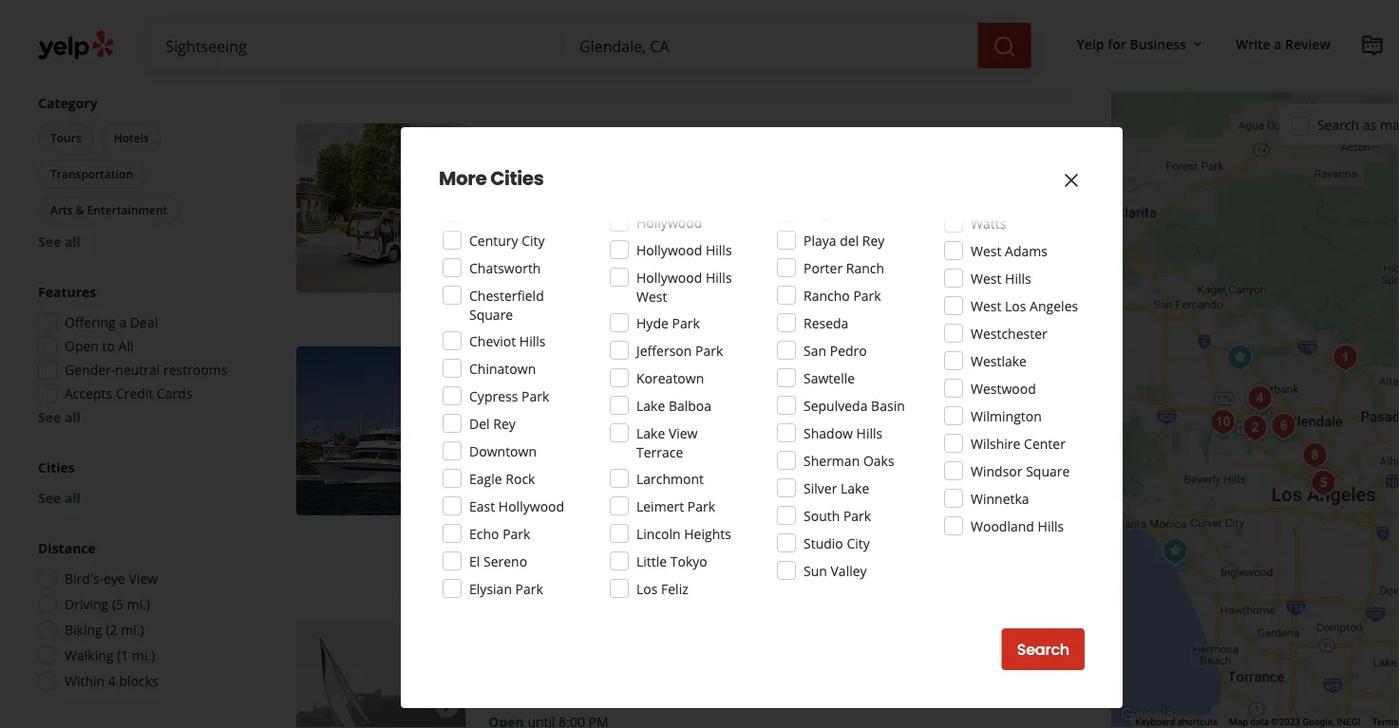 Task type: describe. For each thing, give the bounding box(es) containing it.
map region
[[919, 41, 1400, 729]]

google image
[[1117, 704, 1179, 729]]

hotels
[[114, 130, 149, 146]]

0 vertical spatial charters
[[635, 347, 717, 373]]

amusement parks link
[[536, 184, 648, 203]]

jerome c. daniel overlook above the hollywood bowl image
[[1237, 410, 1275, 448]]

park for jefferson park
[[696, 342, 723, 360]]

biking (2 mi.)
[[65, 622, 144, 640]]

open to all
[[65, 337, 134, 355]]

hollywood,
[[510, 279, 579, 297]]

their
[[880, 260, 909, 278]]

i inside "we were desperate and trying to find a boat that could go for three hours instead of only two. i finally called paradiso yacht charters and this really kind woman kathy answered the…"
[[569, 483, 573, 501]]

1 horizontal spatial orbic air image
[[1222, 339, 1260, 377]]

boat charters button
[[548, 407, 634, 426]]

1 vertical spatial i
[[655, 37, 659, 55]]

see for features
[[38, 409, 61, 427]]

16 speech v2 image for "i
[[489, 20, 504, 35]]

5
[[669, 18, 676, 36]]

1 vertical spatial tours link
[[642, 407, 682, 426]]

6:00
[[559, 437, 585, 455]]

jefferson park
[[637, 342, 723, 360]]

koreatown
[[637, 369, 704, 387]]

only inside "we were desperate and trying to find a boat that could go for three hours instead of only two. i finally called paradiso yacht charters and this really kind woman kathy answered the…"
[[510, 483, 536, 501]]

more for yacht
[[613, 502, 648, 520]]

0 horizontal spatial more
[[542, 56, 577, 74]]

tours button inside group
[[38, 124, 94, 153]]

0 horizontal spatial orbic air image
[[297, 0, 466, 70]]

city for century city
[[522, 231, 545, 249]]

answered
[[510, 502, 570, 520]]

boating button
[[489, 407, 540, 426]]

heights
[[685, 525, 732, 543]]

1 horizontal spatial is
[[728, 18, 738, 36]]

downtown
[[469, 442, 537, 460]]

eagle rock
[[469, 470, 535, 488]]

for for yelp
[[1108, 35, 1127, 53]]

previous image for paradiso yacht charters
[[304, 420, 327, 443]]

1 vertical spatial los
[[637, 580, 658, 598]]

angeles
[[1030, 297, 1079, 315]]

gender-neutral restrooms
[[65, 361, 228, 379]]

of
[[1022, 464, 1034, 482]]

reseda
[[804, 314, 849, 332]]

park for hyde park
[[672, 314, 700, 332]]

boat charters
[[552, 409, 631, 424]]

the
[[528, 37, 551, 55]]

you down watts
[[973, 241, 996, 259]]

write a review link
[[1229, 27, 1339, 61]]

kathy
[[976, 483, 1011, 501]]

all
[[118, 337, 134, 355]]

4.9 link
[[599, 376, 618, 397]]

see all button for features
[[38, 409, 81, 427]]

jefferson
[[637, 342, 692, 360]]

yelp for business
[[1077, 35, 1187, 53]]

see for category
[[38, 233, 61, 251]]

tours for the rightmost tours button
[[646, 409, 678, 424]]

del
[[840, 231, 859, 249]]

close image
[[1061, 169, 1083, 192]]

0 vertical spatial los
[[1006, 297, 1027, 315]]

eagle
[[469, 470, 502, 488]]

closer
[[800, 241, 837, 259]]

give
[[557, 18, 582, 36]]

be inside the "i don't give any business 5 stars, it is just they way i do it. very nice office, as you walk in. the young lady who i assume is the receptionist / greeter can only be described as…"
[[940, 37, 956, 55]]

more cities dialog
[[0, 0, 1400, 729]]

young
[[555, 37, 593, 55]]

2 horizontal spatial and
[[806, 483, 829, 501]]

amusement parks
[[540, 186, 644, 201]]

elysian park
[[469, 580, 543, 598]]

to inside "we were desperate and trying to find a boat that could go for three hours instead of only two. i finally called paradiso yacht charters and this really kind woman kathy answered the…"
[[704, 464, 717, 482]]

studio inside more cities dialog
[[804, 535, 844, 553]]

hollywood up the 'will'
[[637, 241, 703, 259]]

1 horizontal spatial la sailing image
[[1157, 533, 1195, 571]]

0 horizontal spatial view
[[129, 570, 158, 588]]

open for open to all
[[65, 337, 99, 355]]

neutral
[[115, 361, 160, 379]]

west for west los angeles
[[971, 297, 1002, 315]]

paradiso yacht charters link
[[489, 347, 717, 373]]

west for west hills
[[971, 269, 1002, 287]]

larchmont
[[637, 470, 704, 488]]

to up porter ranch
[[840, 241, 853, 259]]

3 see all button from the top
[[38, 489, 81, 507]]

inegi
[[1337, 717, 1361, 729]]

deal
[[130, 314, 158, 332]]

as inside the "i don't give any business 5 stars, it is just they way i do it. very nice office, as you walk in. the young lady who i assume is the receptionist / greeter can only be described as…"
[[968, 18, 982, 36]]

3 previous image from the top
[[304, 696, 327, 719]]

san
[[804, 342, 827, 360]]

bros. for "warner
[[564, 241, 596, 259]]

woodland
[[971, 517, 1035, 536]]

warner bros. studio tour hollywood link
[[489, 124, 833, 150]]

could
[[819, 464, 853, 482]]

mi.) for biking (2 mi.)
[[121, 622, 144, 640]]

slideshow element for warner
[[297, 124, 466, 293]]

do
[[833, 18, 849, 36]]

more for bros.
[[663, 279, 698, 297]]

cards
[[157, 385, 193, 403]]

1 vertical spatial tours button
[[489, 184, 528, 203]]

driving (5 mi.)
[[65, 596, 150, 614]]

adams
[[1006, 242, 1048, 260]]

more cities
[[439, 165, 544, 192]]

walk
[[1012, 18, 1040, 36]]

hollywood inside hollywood hills west
[[637, 268, 703, 287]]

kyoto garden image
[[1305, 465, 1343, 503]]

&
[[76, 202, 84, 218]]

transportation button
[[38, 160, 145, 189]]

see all for features
[[38, 409, 81, 427]]

1 vertical spatial the
[[857, 241, 877, 259]]

sepulveda
[[804, 397, 868, 415]]

3 slideshow element from the top
[[297, 623, 466, 729]]

tour for "warner
[[643, 241, 672, 259]]

two.
[[539, 483, 566, 501]]

terrace
[[637, 443, 684, 461]]

only inside the "i don't give any business 5 stars, it is just they way i do it. very nice office, as you walk in. the young lady who i assume is the receptionist / greeter can only be described as…"
[[911, 37, 937, 55]]

transportation
[[50, 166, 133, 182]]

user actions element
[[1062, 27, 1400, 65]]

boat
[[759, 464, 787, 482]]

1 vertical spatial is
[[714, 37, 724, 55]]

2 vertical spatial lake
[[841, 479, 870, 497]]

del rey
[[469, 415, 516, 433]]

2 horizontal spatial tours button
[[642, 407, 682, 426]]

welcome
[[770, 260, 828, 278]]

you inside the "i don't give any business 5 stars, it is just they way i do it. very nice office, as you walk in. the young lady who i assume is the receptionist / greeter can only be described as…"
[[986, 18, 1008, 36]]

business
[[611, 18, 665, 36]]

hollywood hills west
[[637, 268, 732, 306]]

walking
[[65, 647, 114, 665]]

hollywood hills
[[637, 241, 732, 259]]

keyboard shortcuts button
[[1136, 716, 1218, 729]]

mi.) for driving (5 mi.)
[[127, 596, 150, 614]]

hills for hollywood hills west
[[706, 268, 732, 287]]

driving
[[65, 596, 109, 614]]

4.9 star rating image
[[489, 379, 591, 398]]

lake for lake view terrace
[[637, 424, 665, 442]]

discount
[[156, 43, 211, 61]]

warner
[[489, 124, 560, 150]]

0 horizontal spatial paradiso
[[489, 347, 571, 373]]

hills for woodland hills
[[1038, 517, 1065, 536]]

0 vertical spatial more link
[[542, 56, 577, 74]]

and inside "warner bros. studio tour hollywood gets you closer to the entertainment you love. upon arrival, guests will be greeted at the welcome center, their gateway to hollywood, and taken…"
[[582, 279, 606, 297]]

4.9
[[599, 378, 618, 396]]

stars,
[[680, 18, 713, 36]]

porter ranch
[[804, 259, 885, 277]]

west los angeles
[[971, 297, 1079, 315]]

amusement parks button
[[536, 184, 648, 203]]

lake view terrace
[[637, 424, 698, 461]]

warner bros. studio tour hollywood
[[489, 124, 833, 150]]

the inside the "i don't give any business 5 stars, it is just they way i do it. very nice office, as you walk in. the young lady who i assume is the receptionist / greeter can only be described as…"
[[727, 37, 748, 55]]

go
[[856, 464, 872, 482]]

chatsworth
[[469, 259, 541, 277]]

for inside "we were desperate and trying to find a boat that could go for three hours instead of only two. i finally called paradiso yacht charters and this really kind woman kathy answered the…"
[[875, 464, 893, 482]]

"i don't give any business 5 stars, it is just they way i do it. very nice office, as you walk in. the young lady who i assume is the receptionist / greeter can only be described as…"
[[510, 18, 1040, 74]]

within
[[65, 673, 105, 691]]

1 vertical spatial cities
[[38, 459, 75, 477]]

city for studio city
[[847, 535, 870, 553]]

center,
[[831, 260, 876, 278]]

to right gateway
[[967, 260, 980, 278]]

cypress
[[469, 387, 518, 405]]

cypress park
[[469, 387, 550, 405]]

park for echo park
[[503, 525, 531, 543]]

search button
[[1002, 629, 1085, 671]]

arts & entertainment
[[50, 202, 168, 218]]

really
[[859, 483, 892, 501]]

see all for category
[[38, 233, 81, 251]]

playa del rey
[[804, 231, 885, 249]]

16 speech v2 image for "we
[[489, 466, 504, 481]]

3 all from the top
[[65, 489, 81, 507]]

0 horizontal spatial tours link
[[489, 184, 528, 203]]



Task type: locate. For each thing, give the bounding box(es) containing it.
silver lake
[[804, 479, 870, 497]]

tours button down category
[[38, 124, 94, 153]]

more link for yacht
[[613, 502, 648, 520]]

more down greeted
[[663, 279, 698, 297]]

hills up oaks
[[857, 424, 883, 442]]

all down accepts
[[65, 409, 81, 427]]

westwood
[[971, 380, 1037, 398]]

0 vertical spatial group
[[34, 94, 236, 251]]

search inside button
[[1018, 640, 1070, 661]]

yacht
[[714, 483, 747, 501]]

google,
[[1303, 717, 1335, 729]]

0 vertical spatial cities
[[491, 165, 544, 192]]

park
[[854, 287, 882, 305], [672, 314, 700, 332], [696, 342, 723, 360], [522, 387, 550, 405], [688, 497, 716, 516], [844, 507, 872, 525], [503, 525, 531, 543], [516, 580, 543, 598]]

park down 'east hollywood' at the left of the page
[[503, 525, 531, 543]]

cities down accepts
[[38, 459, 75, 477]]

tours up "lake view terrace" at the bottom left of page
[[646, 409, 678, 424]]

studio up parks
[[617, 124, 678, 150]]

this
[[833, 483, 855, 501]]

studio up 'guests'
[[599, 241, 639, 259]]

studio for "warner
[[599, 241, 639, 259]]

0 vertical spatial until
[[536, 214, 564, 232]]

16 speech v2 image
[[489, 20, 504, 35], [489, 466, 504, 481]]

tours link
[[489, 184, 528, 203], [642, 407, 682, 426]]

0 vertical spatial square
[[469, 306, 513, 324]]

1 horizontal spatial tours
[[493, 186, 525, 201]]

see all button for category
[[38, 233, 81, 251]]

0 vertical spatial previous image
[[304, 197, 327, 220]]

tours inside group
[[50, 130, 81, 146]]

offering
[[65, 314, 116, 332]]

1 horizontal spatial more
[[613, 502, 648, 520]]

0 vertical spatial paradiso
[[489, 347, 571, 373]]

west up hyde
[[637, 287, 668, 306]]

to inside group
[[102, 337, 115, 355]]

2 16 speech v2 image from the top
[[489, 466, 504, 481]]

el sereno
[[469, 553, 528, 571]]

very
[[868, 18, 895, 36]]

0 horizontal spatial for
[[102, 19, 120, 37]]

guests
[[593, 260, 633, 278]]

all for features
[[65, 409, 81, 427]]

1 16 speech v2 image from the top
[[489, 20, 504, 35]]

1 all from the top
[[65, 233, 81, 251]]

group
[[34, 94, 236, 251], [32, 283, 236, 427], [38, 459, 236, 508]]

tours for tours button within group
[[50, 130, 81, 146]]

1 vertical spatial previous image
[[304, 420, 327, 443]]

square for windsor square
[[1027, 462, 1070, 480]]

until up were
[[528, 437, 556, 455]]

be right the 'will'
[[661, 260, 676, 278]]

terms link
[[1373, 717, 1400, 729]]

tours button
[[38, 124, 94, 153], [489, 184, 528, 203], [642, 407, 682, 426]]

playa for playa del rey
[[804, 231, 837, 249]]

0 vertical spatial as
[[968, 18, 982, 36]]

more link down called
[[613, 502, 648, 520]]

2 see all from the top
[[38, 409, 81, 427]]

tours button down 4.3 star rating image at the left top of page
[[489, 184, 528, 203]]

"warner
[[510, 241, 560, 259]]

0 vertical spatial search
[[1318, 116, 1360, 134]]

hills for cheviot hills
[[520, 332, 546, 350]]

1 vertical spatial until
[[528, 437, 556, 455]]

next image
[[435, 420, 458, 443]]

1 horizontal spatial for
[[875, 464, 893, 482]]

view inside "lake view terrace"
[[669, 424, 698, 442]]

1 horizontal spatial charters
[[635, 347, 717, 373]]

search image
[[994, 35, 1016, 58]]

1 vertical spatial open
[[489, 437, 524, 455]]

1 see all from the top
[[38, 233, 81, 251]]

mi.) right (5
[[127, 596, 150, 614]]

the up ranch
[[857, 241, 877, 259]]

accepts credit cards
[[65, 385, 193, 403]]

None search field
[[151, 23, 1035, 68]]

park down sereno
[[516, 580, 543, 598]]

0 horizontal spatial be
[[661, 260, 676, 278]]

see all button down arts
[[38, 233, 81, 251]]

1 vertical spatial as
[[1364, 116, 1377, 134]]

2 horizontal spatial for
[[1108, 35, 1127, 53]]

mi.) right (1
[[132, 647, 155, 665]]

bros. inside "warner bros. studio tour hollywood gets you closer to the entertainment you love. upon arrival, guests will be greeted at the welcome center, their gateway to hollywood, and taken…"
[[564, 241, 596, 259]]

1 vertical spatial city
[[847, 535, 870, 553]]

east hollywood
[[469, 497, 565, 516]]

0 vertical spatial the
[[727, 37, 748, 55]]

0 horizontal spatial tours button
[[38, 124, 94, 153]]

studio down "south"
[[804, 535, 844, 553]]

park for leimert park
[[688, 497, 716, 516]]

1 vertical spatial group
[[32, 283, 236, 427]]

arts
[[50, 202, 73, 218]]

all down &
[[65, 233, 81, 251]]

1 vertical spatial tour
[[643, 241, 672, 259]]

city up upon
[[522, 231, 545, 249]]

hills inside hollywood hills west
[[706, 268, 732, 287]]

open for open until 6:00 pm
[[489, 437, 524, 455]]

studio for warner
[[617, 124, 678, 150]]

0 vertical spatial see all
[[38, 233, 81, 251]]

tours for middle tours button
[[493, 186, 525, 201]]

1 horizontal spatial more link
[[613, 502, 648, 520]]

group containing cities
[[38, 459, 236, 508]]

orbic air image
[[297, 0, 466, 70], [1222, 339, 1260, 377]]

0 horizontal spatial la sailing image
[[297, 623, 466, 729]]

square down 'center'
[[1027, 462, 1070, 480]]

hotels button
[[101, 124, 161, 153]]

2 see from the top
[[38, 409, 61, 427]]

good for kids
[[65, 19, 149, 37]]

park down this at bottom right
[[844, 507, 872, 525]]

0 horizontal spatial and
[[582, 279, 606, 297]]

as left ma
[[1364, 116, 1377, 134]]

shortcuts
[[1178, 717, 1218, 729]]

hollywood up hollywood hills
[[637, 213, 703, 231]]

1 horizontal spatial open
[[489, 437, 524, 455]]

1 vertical spatial la sailing image
[[297, 623, 466, 729]]

vista
[[840, 204, 870, 222]]

group containing features
[[32, 283, 236, 427]]

2 horizontal spatial i
[[826, 18, 830, 36]]

4.3 star rating image
[[489, 156, 591, 175]]

hollywood down rock
[[499, 497, 565, 516]]

to left find
[[704, 464, 717, 482]]

0 vertical spatial studio
[[617, 124, 678, 150]]

charters up 'reviews)'
[[635, 347, 717, 373]]

slideshow element for paradiso
[[297, 347, 466, 516]]

0 horizontal spatial square
[[469, 306, 513, 324]]

and down that
[[806, 483, 829, 501]]

lake inside "lake view terrace"
[[637, 424, 665, 442]]

1 vertical spatial paradiso
[[656, 483, 711, 501]]

la sailing image
[[1157, 533, 1195, 571], [297, 623, 466, 729]]

is down 'it'
[[714, 37, 724, 55]]

west down west hills
[[971, 297, 1002, 315]]

pedro
[[830, 342, 867, 360]]

playa vista
[[804, 204, 870, 222]]

bros. up arrival,
[[564, 241, 596, 259]]

enchanted: forest of light at descanso gardens image
[[1327, 338, 1365, 376]]

chesterfield
[[469, 287, 544, 305]]

0 vertical spatial and
[[582, 279, 606, 297]]

paradiso up 4.9 star rating image at bottom
[[489, 347, 571, 373]]

the down gets
[[747, 260, 767, 278]]

to
[[840, 241, 853, 259], [967, 260, 980, 278], [102, 337, 115, 355], [704, 464, 717, 482]]

porter
[[804, 259, 843, 277]]

2 playa from the top
[[804, 231, 837, 249]]

0 vertical spatial only
[[911, 37, 937, 55]]

don't
[[521, 18, 553, 36]]

tours link down (429 reviews)
[[642, 407, 682, 426]]

16 speech v2 image
[[489, 243, 504, 258]]

0 horizontal spatial only
[[510, 483, 536, 501]]

rancho park
[[804, 287, 882, 305]]

only
[[911, 37, 937, 55], [510, 483, 536, 501]]

west hills
[[971, 269, 1032, 287]]

tour down "assume"
[[683, 124, 727, 150]]

you up welcome
[[774, 241, 796, 259]]

finally
[[577, 483, 613, 501]]

wilshire
[[971, 435, 1021, 453]]

paradiso down trying
[[656, 483, 711, 501]]

playa for playa vista
[[804, 204, 837, 222]]

2 vertical spatial tours button
[[642, 407, 682, 426]]

square down chesterfield at the left of the page
[[469, 306, 513, 324]]

i right who
[[655, 37, 659, 55]]

for inside "button"
[[1108, 35, 1127, 53]]

echo
[[469, 525, 499, 543]]

2 vertical spatial slideshow element
[[297, 623, 466, 729]]

2 bros. from the top
[[564, 241, 596, 259]]

1 horizontal spatial a
[[748, 464, 755, 482]]

to left all
[[102, 337, 115, 355]]

2 vertical spatial the
[[747, 260, 767, 278]]

be down office,
[[940, 37, 956, 55]]

hills right the woodland
[[1038, 517, 1065, 536]]

you up described
[[986, 18, 1008, 36]]

only down the nice
[[911, 37, 937, 55]]

a left deal on the top left
[[119, 314, 127, 332]]

for right yelp
[[1108, 35, 1127, 53]]

biking
[[65, 622, 102, 640]]

2 previous image from the top
[[304, 420, 327, 443]]

west inside hollywood hills west
[[637, 287, 668, 306]]

0 vertical spatial be
[[940, 37, 956, 55]]

2 vertical spatial more link
[[613, 502, 648, 520]]

16 speech v2 image left "i
[[489, 20, 504, 35]]

projects image
[[1362, 34, 1385, 57]]

a for write
[[1275, 35, 1282, 53]]

1 horizontal spatial paradiso
[[656, 483, 711, 501]]

studio inside "warner bros. studio tour hollywood gets you closer to the entertainment you love. upon arrival, guests will be greeted at the welcome center, their gateway to hollywood, and taken…"
[[599, 241, 639, 259]]

amusement
[[540, 186, 609, 201]]

paradiso yacht charters
[[489, 347, 717, 373]]

1 horizontal spatial and
[[638, 464, 661, 482]]

receptionist
[[751, 37, 825, 55]]

a right write
[[1275, 35, 1282, 53]]

park for rancho park
[[854, 287, 882, 305]]

16 speech v2 image down "downtown"
[[489, 466, 504, 481]]

16 chevron down v2 image
[[1191, 37, 1206, 52]]

entertainment
[[87, 202, 168, 218]]

that
[[790, 464, 815, 482]]

park for elysian park
[[516, 580, 543, 598]]

search for search
[[1018, 640, 1070, 661]]

see all button up distance
[[38, 489, 81, 507]]

1 vertical spatial square
[[1027, 462, 1070, 480]]

1 playa from the top
[[804, 204, 837, 222]]

0 vertical spatial more
[[542, 56, 577, 74]]

los feliz
[[637, 580, 689, 598]]

1 vertical spatial all
[[65, 409, 81, 427]]

for for good
[[102, 19, 120, 37]]

tours down category
[[50, 130, 81, 146]]

2 horizontal spatial tours
[[646, 409, 678, 424]]

hollywood down hollywood hills
[[637, 268, 703, 287]]

group containing category
[[34, 94, 236, 251]]

slideshow element
[[297, 124, 466, 293], [297, 347, 466, 516], [297, 623, 466, 729]]

0 horizontal spatial los
[[637, 580, 658, 598]]

bros. up 4.3 star rating image at the left top of page
[[564, 124, 613, 150]]

1 vertical spatial slideshow element
[[297, 347, 466, 516]]

the
[[727, 37, 748, 55], [857, 241, 877, 259], [747, 260, 767, 278]]

a inside "we were desperate and trying to find a boat that could go for three hours instead of only two. i finally called paradiso yacht charters and this really kind woman kathy answered the…"
[[748, 464, 755, 482]]

1 vertical spatial bros.
[[564, 241, 596, 259]]

1 see from the top
[[38, 233, 61, 251]]

more link down greeted
[[663, 279, 698, 297]]

(1
[[117, 647, 129, 665]]

arrival,
[[547, 260, 589, 278]]

1 vertical spatial and
[[638, 464, 661, 482]]

balboa
[[669, 397, 712, 415]]

hills for hollywood hills
[[706, 241, 732, 259]]

see all down accepts
[[38, 409, 81, 427]]

i left do
[[826, 18, 830, 36]]

0 vertical spatial mi.)
[[127, 596, 150, 614]]

more link down the young
[[542, 56, 577, 74]]

1 vertical spatial more
[[663, 279, 698, 297]]

1 vertical spatial a
[[119, 314, 127, 332]]

park for cypress park
[[522, 387, 550, 405]]

open until 6:00 pm
[[489, 437, 609, 455]]

hills
[[706, 241, 732, 259], [706, 268, 732, 287], [1006, 269, 1032, 287], [520, 332, 546, 350], [857, 424, 883, 442], [1038, 517, 1065, 536]]

open up gender- at the left of the page
[[65, 337, 99, 355]]

option group
[[32, 539, 236, 697]]

next image
[[435, 696, 458, 719]]

hollywood inside "warner bros. studio tour hollywood gets you closer to the entertainment you love. upon arrival, guests will be greeted at the welcome center, their gateway to hollywood, and taken…"
[[675, 241, 741, 259]]

playa left vista
[[804, 204, 837, 222]]

sereno
[[484, 553, 528, 571]]

0 vertical spatial all
[[65, 233, 81, 251]]

and down terrace
[[638, 464, 661, 482]]

tours link down 4.3 star rating image at the left top of page
[[489, 184, 528, 203]]

0 vertical spatial bros.
[[564, 124, 613, 150]]

0 vertical spatial tours
[[50, 130, 81, 146]]

hollywood down receptionist
[[732, 124, 833, 150]]

bird's-
[[65, 570, 104, 588]]

for
[[102, 19, 120, 37], [1108, 35, 1127, 53], [875, 464, 893, 482]]

0 vertical spatial see
[[38, 233, 61, 251]]

hills up west los angeles
[[1006, 269, 1032, 287]]

0 horizontal spatial as
[[968, 18, 982, 36]]

a right find
[[748, 464, 755, 482]]

watts
[[971, 214, 1007, 232]]

2 vertical spatial mi.)
[[132, 647, 155, 665]]

greeter
[[836, 37, 882, 55]]

2 vertical spatial a
[[748, 464, 755, 482]]

1 vertical spatial orbic air image
[[1222, 339, 1260, 377]]

2 all from the top
[[65, 409, 81, 427]]

2 vertical spatial more
[[613, 502, 648, 520]]

1 vertical spatial only
[[510, 483, 536, 501]]

del
[[469, 415, 490, 433]]

0 vertical spatial tours link
[[489, 184, 528, 203]]

see all button down accepts
[[38, 409, 81, 427]]

0 horizontal spatial city
[[522, 231, 545, 249]]

parks
[[612, 186, 644, 201]]

previous image for warner bros. studio tour hollywood
[[304, 197, 327, 220]]

a for offering
[[119, 314, 127, 332]]

more link for bros.
[[663, 279, 698, 297]]

mi.) right (2
[[121, 622, 144, 640]]

cheviot
[[469, 332, 516, 350]]

1 vertical spatial see all button
[[38, 409, 81, 427]]

playa up porter
[[804, 231, 837, 249]]

cities inside dialog
[[491, 165, 544, 192]]

bros. for warner
[[564, 124, 613, 150]]

keyboard shortcuts
[[1136, 717, 1218, 729]]

0 horizontal spatial a
[[119, 314, 127, 332]]

more
[[439, 165, 487, 192]]

square for chesterfield square
[[469, 306, 513, 324]]

park right jefferson
[[696, 342, 723, 360]]

all up distance
[[65, 489, 81, 507]]

randyland image
[[1297, 437, 1335, 475]]

descanso gardens image
[[1327, 339, 1365, 377]]

chesterfield square
[[469, 287, 544, 324]]

studio city
[[804, 535, 870, 553]]

3 see from the top
[[38, 489, 61, 507]]

westlake
[[971, 352, 1027, 370]]

warner bros. studio tour hollywood image
[[297, 124, 466, 293], [1242, 380, 1280, 418], [1242, 380, 1280, 418]]

0 vertical spatial tour
[[683, 124, 727, 150]]

0 horizontal spatial charters
[[581, 409, 631, 424]]

1 horizontal spatial be
[[940, 37, 956, 55]]

instead
[[973, 464, 1018, 482]]

view down balboa
[[669, 424, 698, 442]]

hills up greeted
[[706, 241, 732, 259]]

tour for warner
[[683, 124, 727, 150]]

cities down warner
[[491, 165, 544, 192]]

1 see all button from the top
[[38, 233, 81, 251]]

until up "warner
[[536, 214, 564, 232]]

more down the young
[[542, 56, 577, 74]]

2 horizontal spatial more link
[[663, 279, 698, 297]]

park up boating
[[522, 387, 550, 405]]

echo park
[[469, 525, 531, 543]]

west down watts
[[971, 242, 1002, 260]]

0 vertical spatial view
[[669, 424, 698, 442]]

1 horizontal spatial los
[[1006, 297, 1027, 315]]

chinatown
[[469, 360, 536, 378]]

all for category
[[65, 233, 81, 251]]

los left feliz
[[637, 580, 658, 598]]

the bradbury building image
[[1302, 465, 1340, 503]]

city up valley
[[847, 535, 870, 553]]

lake for lake balboa
[[637, 397, 665, 415]]

south
[[804, 507, 840, 525]]

open inside group
[[65, 337, 99, 355]]

1 previous image from the top
[[304, 197, 327, 220]]

be inside "warner bros. studio tour hollywood gets you closer to the entertainment you love. upon arrival, guests will be greeted at the welcome center, their gateway to hollywood, and taken…"
[[661, 260, 676, 278]]

see all up distance
[[38, 489, 81, 507]]

is right 'it'
[[728, 18, 738, 36]]

paradiso yacht charters image
[[297, 347, 466, 516]]

griffith observatory image
[[1265, 408, 1303, 446]]

hollywood up greeted
[[675, 241, 741, 259]]

1 slideshow element from the top
[[297, 124, 466, 293]]

charters
[[751, 483, 802, 501]]

option group containing distance
[[32, 539, 236, 697]]

hills down hollywood hills
[[706, 268, 732, 287]]

open
[[65, 337, 99, 355], [489, 437, 524, 455]]

1 vertical spatial see all
[[38, 409, 81, 427]]

see all down arts
[[38, 233, 81, 251]]

2 vertical spatial studio
[[804, 535, 844, 553]]

1 bros. from the top
[[564, 124, 613, 150]]

the huntington image
[[1395, 399, 1400, 437]]

all
[[65, 233, 81, 251], [65, 409, 81, 427], [65, 489, 81, 507]]

open down del rey
[[489, 437, 524, 455]]

blocks
[[119, 673, 158, 691]]

taken…"
[[609, 279, 659, 297]]

0 horizontal spatial more link
[[542, 56, 577, 74]]

2 vertical spatial group
[[38, 459, 236, 508]]

hills for shadow hills
[[857, 424, 883, 442]]

as up described
[[968, 18, 982, 36]]

charters inside button
[[581, 409, 631, 424]]

west down west adams
[[971, 269, 1002, 287]]

1 horizontal spatial rey
[[863, 231, 885, 249]]

park up heights
[[688, 497, 716, 516]]

1 vertical spatial rey
[[493, 415, 516, 433]]

and down 'guests'
[[582, 279, 606, 297]]

the down just
[[727, 37, 748, 55]]

ma
[[1381, 116, 1400, 134]]

0 vertical spatial is
[[728, 18, 738, 36]]

0 vertical spatial city
[[522, 231, 545, 249]]

previous image
[[304, 197, 327, 220], [304, 420, 327, 443], [304, 696, 327, 719]]

only down "we
[[510, 483, 536, 501]]

search for search as ma
[[1318, 116, 1360, 134]]

west for west adams
[[971, 242, 1002, 260]]

mulholland drive image
[[1205, 404, 1243, 442]]

hyde park
[[637, 314, 700, 332]]

hills for west hills
[[1006, 269, 1032, 287]]

view right eye
[[129, 570, 158, 588]]

park for south park
[[844, 507, 872, 525]]

"i
[[510, 18, 518, 36]]

0 vertical spatial la sailing image
[[1157, 533, 1195, 571]]

tours button down (429 reviews)
[[642, 407, 682, 426]]

2 slideshow element from the top
[[297, 347, 466, 516]]

gateway
[[912, 260, 963, 278]]

0 horizontal spatial tours
[[50, 130, 81, 146]]

category
[[38, 94, 98, 112]]

desperate
[[572, 464, 634, 482]]

0 vertical spatial 16 speech v2 image
[[489, 20, 504, 35]]

office,
[[927, 18, 965, 36]]

el
[[469, 553, 480, 571]]

2 see all button from the top
[[38, 409, 81, 427]]

1 horizontal spatial as
[[1364, 116, 1377, 134]]

tour inside "warner bros. studio tour hollywood gets you closer to the entertainment you love. upon arrival, guests will be greeted at the welcome center, their gateway to hollywood, and taken…"
[[643, 241, 672, 259]]

square inside chesterfield square
[[469, 306, 513, 324]]

1 horizontal spatial only
[[911, 37, 937, 55]]

mi.) for walking (1 mi.)
[[132, 647, 155, 665]]

paradiso inside "we were desperate and trying to find a boat that could go for three hours instead of only two. i finally called paradiso yacht charters and this really kind woman kathy answered the…"
[[656, 483, 711, 501]]

rancho
[[804, 287, 850, 305]]

los up westchester
[[1006, 297, 1027, 315]]

3 see all from the top
[[38, 489, 81, 507]]

more down called
[[613, 502, 648, 520]]

for left kids
[[102, 19, 120, 37]]

0 horizontal spatial rey
[[493, 415, 516, 433]]

0 vertical spatial orbic air image
[[297, 0, 466, 70]]

0 horizontal spatial search
[[1018, 640, 1070, 661]]



Task type: vqa. For each thing, say whether or not it's contained in the screenshot.
Shops on the right of page
no



